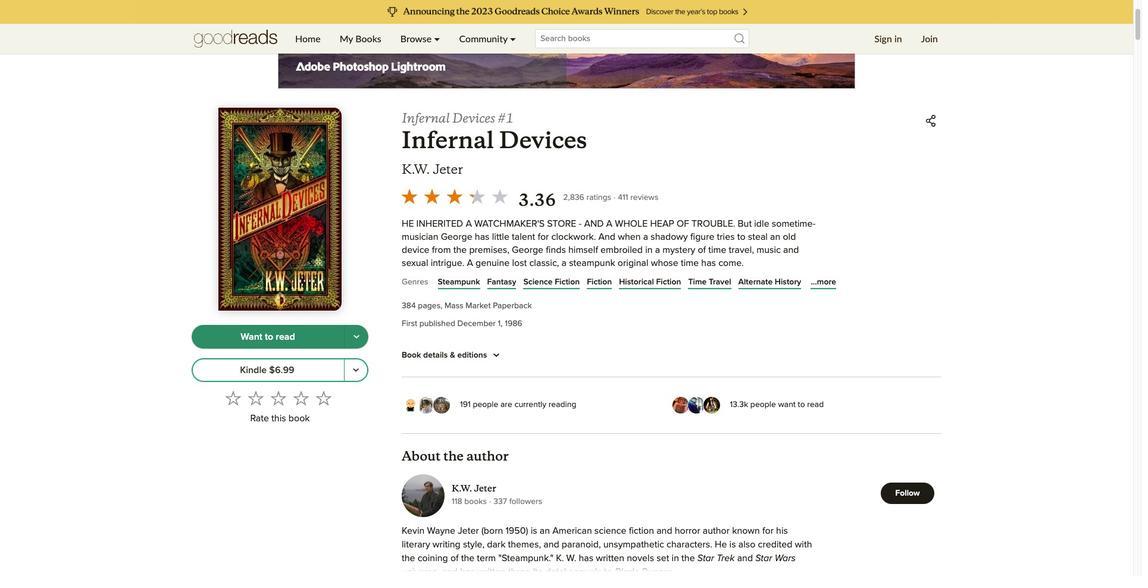 Task type: locate. For each thing, give the bounding box(es) containing it.
of down figure
[[698, 245, 706, 255]]

1 vertical spatial k.w.
[[452, 483, 472, 494]]

browse ▾
[[400, 33, 440, 44]]

for up finds
[[538, 232, 549, 242]]

average rating of 3.36 stars. figure
[[398, 185, 563, 211]]

▾ for browse ▾
[[434, 33, 440, 44]]

author up books
[[466, 448, 509, 464]]

alternate history link
[[738, 276, 801, 288]]

w.
[[566, 553, 576, 563]]

1 horizontal spatial of
[[698, 245, 706, 255]]

1 vertical spatial a
[[655, 245, 660, 255]]

themes,
[[508, 540, 541, 549]]

191 people are currently reading
[[460, 401, 576, 409]]

$6.99
[[269, 365, 294, 375]]

and down the also at the bottom
[[737, 553, 753, 563]]

time
[[708, 245, 726, 255], [681, 258, 699, 268]]

a up and
[[606, 219, 613, 229]]

the up intrigue. at the left of the page
[[453, 245, 467, 255]]

infernal
[[402, 110, 450, 126], [402, 126, 494, 155]]

2 infernal from the top
[[402, 126, 494, 155]]

2 horizontal spatial to
[[798, 401, 805, 409]]

0 horizontal spatial has
[[475, 232, 490, 242]]

1 horizontal spatial read
[[807, 401, 824, 409]]

2 vertical spatial has
[[579, 553, 594, 563]]

k.w. jeter
[[402, 161, 463, 177], [452, 483, 496, 494]]

2 horizontal spatial has
[[701, 258, 716, 268]]

0 horizontal spatial read
[[276, 332, 295, 342]]

1 horizontal spatial people
[[750, 401, 776, 409]]

1 infernal from the top
[[402, 110, 450, 126]]

1 vertical spatial for
[[762, 526, 774, 535]]

0 vertical spatial jeter
[[433, 161, 463, 177]]

0 horizontal spatial author
[[466, 448, 509, 464]]

1 vertical spatial to
[[265, 332, 273, 342]]

steampunk
[[438, 278, 480, 286]]

browse ▾ link
[[391, 24, 450, 54]]

sign in
[[874, 33, 902, 44]]

browse
[[400, 33, 432, 44]]

science
[[523, 278, 553, 286]]

rating 0 out of 5 group
[[222, 387, 335, 410]]

star down the credited
[[755, 553, 772, 563]]

1 horizontal spatial in
[[672, 553, 679, 563]]

fiction right science
[[555, 278, 580, 286]]

author up he
[[703, 526, 730, 535]]

0 vertical spatial of
[[698, 245, 706, 255]]

an inside kevin wayne jeter (born 1950) is an american science fiction and horror author known for his literary writing style, dark themes, and paranoid, unsympathetic characters. he is also credited with the coining of the term "steampunk." k. w. has written novels set in the
[[540, 526, 550, 535]]

▾ for community ▾
[[510, 33, 516, 44]]

k.w. jeter up rating 3.36 out of 5 image
[[402, 161, 463, 177]]

1 horizontal spatial an
[[770, 232, 780, 242]]

for inside kevin wayne jeter (born 1950) is an american science fiction and horror author known for his literary writing style, dark themes, and paranoid, unsympathetic characters. he is also credited with the coining of the term "steampunk." k. w. has written novels set in the
[[762, 526, 774, 535]]

k.w. jeter link up 337
[[452, 483, 542, 495]]

a up whose at the top right
[[655, 245, 660, 255]]

for inside he inherited a watchmaker's store - and a whole heap of trouble. but idle sometime- musician george has little talent for clockwork. and when a shadowy figure tries to steal an old device from the premises, george finds himself embroiled in a mystery of time travel, music and sexual intrigue. a genuine lost classic, a steampunk original whose time has come.
[[538, 232, 549, 242]]

historical
[[619, 278, 654, 286]]

whose
[[651, 258, 678, 268]]

an left old
[[770, 232, 780, 242]]

a down finds
[[562, 258, 567, 268]]

...more
[[811, 278, 836, 286]]

1 vertical spatial k.w. jeter link
[[452, 483, 542, 495]]

pages,
[[418, 302, 442, 310]]

1 vertical spatial is
[[729, 540, 736, 549]]

of down writing
[[450, 553, 459, 563]]

2 horizontal spatial fiction
[[656, 278, 681, 286]]

intrigue.
[[431, 258, 464, 268]]

time travel link
[[688, 276, 731, 288]]

book
[[402, 351, 421, 359]]

finds
[[546, 245, 566, 255]]

1 horizontal spatial star
[[755, 553, 772, 563]]

has up premises, at top left
[[475, 232, 490, 242]]

to right want on the left bottom of page
[[265, 332, 273, 342]]

people for 191
[[473, 401, 498, 409]]

george down talent
[[512, 245, 544, 255]]

k.w. up rating 3.36 out of 5 image
[[402, 161, 430, 177]]

1 vertical spatial author
[[703, 526, 730, 535]]

science
[[595, 526, 626, 535]]

▾ right community
[[510, 33, 516, 44]]

1 horizontal spatial author
[[703, 526, 730, 535]]

0 vertical spatial author
[[466, 448, 509, 464]]

0 vertical spatial to
[[737, 232, 746, 242]]

0 horizontal spatial people
[[473, 401, 498, 409]]

fiction down steampunk at top
[[587, 278, 612, 286]]

jeter up the "style,"
[[458, 526, 479, 535]]

he
[[715, 540, 727, 549]]

0 horizontal spatial for
[[538, 232, 549, 242]]

literary
[[402, 540, 430, 549]]

1 star from the left
[[697, 553, 714, 563]]

has up "time travel"
[[701, 258, 716, 268]]

home image
[[194, 24, 277, 54]]

for
[[538, 232, 549, 242], [762, 526, 774, 535]]

want to read button
[[192, 325, 345, 349]]

details
[[423, 351, 448, 359]]

read right "want"
[[807, 401, 824, 409]]

None search field
[[526, 29, 759, 48]]

rate 2 out of 5 image
[[248, 391, 263, 406]]

1 people from the left
[[473, 401, 498, 409]]

jeter for top k.w. jeter link
[[433, 161, 463, 177]]

0 horizontal spatial is
[[531, 526, 537, 535]]

2 vertical spatial to
[[798, 401, 805, 409]]

0 horizontal spatial fiction
[[555, 278, 580, 286]]

0 horizontal spatial of
[[450, 553, 459, 563]]

2 vertical spatial jeter
[[458, 526, 479, 535]]

k.w. jeter link up rating 3.36 out of 5 image
[[402, 161, 463, 178]]

k.w.
[[402, 161, 430, 177], [452, 483, 472, 494]]

profile image for k.w. jeter. image
[[402, 474, 445, 517]]

sign in link
[[865, 24, 912, 54]]

jeter up books
[[474, 483, 496, 494]]

december
[[457, 319, 496, 328]]

2 ▾ from the left
[[510, 33, 516, 44]]

credited
[[758, 540, 792, 549]]

3 fiction from the left
[[656, 278, 681, 286]]

time down tries
[[708, 245, 726, 255]]

in right sign
[[895, 33, 902, 44]]

historical fiction
[[619, 278, 681, 286]]

people for 13.3k
[[750, 401, 776, 409]]

music
[[757, 245, 781, 255]]

1 vertical spatial an
[[540, 526, 550, 535]]

tries
[[717, 232, 735, 242]]

0 vertical spatial is
[[531, 526, 537, 535]]

a right when
[[643, 232, 648, 242]]

1 vertical spatial time
[[681, 258, 699, 268]]

fantasy
[[487, 278, 516, 286]]

star left trek
[[697, 553, 714, 563]]

2 vertical spatial in
[[672, 553, 679, 563]]

2 horizontal spatial in
[[895, 33, 902, 44]]

historical fiction link
[[619, 276, 681, 288]]

time down mystery in the right of the page
[[681, 258, 699, 268]]

rating 3.36 out of 5 image
[[398, 185, 511, 208]]

kevin
[[402, 526, 425, 535]]

george
[[441, 232, 472, 242], [512, 245, 544, 255]]

and
[[783, 245, 799, 255], [657, 526, 672, 535], [544, 540, 559, 549], [737, 553, 753, 563]]

rate
[[250, 414, 269, 423]]

follow
[[895, 489, 920, 498]]

read up $6.99
[[276, 332, 295, 342]]

13.3k people want to read
[[730, 401, 824, 409]]

author inside kevin wayne jeter (born 1950) is an american science fiction and horror author known for his literary writing style, dark themes, and paranoid, unsympathetic characters. he is also credited with the coining of the term "steampunk." k. w. has written novels set in the
[[703, 526, 730, 535]]

0 vertical spatial an
[[770, 232, 780, 242]]

1 vertical spatial george
[[512, 245, 544, 255]]

device
[[402, 245, 429, 255]]

jeter up rating 3.36 out of 5 image
[[433, 161, 463, 177]]

1 vertical spatial jeter
[[474, 483, 496, 494]]

0 horizontal spatial star
[[697, 553, 714, 563]]

sometime-
[[772, 219, 816, 229]]

2 vertical spatial a
[[562, 258, 567, 268]]

classic,
[[529, 258, 559, 268]]

discover the winners for the best books of the year in the 2023 goodreads choice awards image
[[134, 0, 1000, 24]]

2 people from the left
[[750, 401, 776, 409]]

0 vertical spatial in
[[895, 33, 902, 44]]

1 horizontal spatial for
[[762, 526, 774, 535]]

george up from on the left of page
[[441, 232, 472, 242]]

2 star from the left
[[755, 553, 772, 563]]

in up whose at the top right
[[645, 245, 653, 255]]

alternate history
[[738, 278, 801, 286]]

0 horizontal spatial time
[[681, 258, 699, 268]]

1 horizontal spatial k.w.
[[452, 483, 472, 494]]

is right he
[[729, 540, 736, 549]]

an up the "themes,"
[[540, 526, 550, 535]]

home link
[[286, 24, 330, 54]]

rate 4 out of 5 image
[[293, 391, 309, 406]]

0 horizontal spatial an
[[540, 526, 550, 535]]

to up travel,
[[737, 232, 746, 242]]

market
[[466, 302, 491, 310]]

in right set
[[672, 553, 679, 563]]

devices
[[452, 110, 495, 126], [499, 126, 587, 155]]

mass
[[445, 302, 464, 310]]

1 horizontal spatial to
[[737, 232, 746, 242]]

▾ right browse at the left top
[[434, 33, 440, 44]]

1 fiction from the left
[[555, 278, 580, 286]]

0 horizontal spatial ▾
[[434, 33, 440, 44]]

0 horizontal spatial k.w.
[[402, 161, 430, 177]]

advertisement region
[[278, 0, 855, 89]]

"steampunk."
[[498, 553, 554, 563]]

0 horizontal spatial george
[[441, 232, 472, 242]]

k.w. up 118
[[452, 483, 472, 494]]

science fiction
[[523, 278, 580, 286]]

0 vertical spatial has
[[475, 232, 490, 242]]

1 horizontal spatial fiction
[[587, 278, 612, 286]]

jeter for bottommost k.w. jeter link
[[474, 483, 496, 494]]

1 vertical spatial read
[[807, 401, 824, 409]]

for left his
[[762, 526, 774, 535]]

american
[[552, 526, 592, 535]]

has down paranoid,
[[579, 553, 594, 563]]

Search by book title or ISBN text field
[[535, 29, 749, 48]]

from
[[432, 245, 451, 255]]

coining
[[418, 553, 448, 563]]

411 reviews
[[618, 193, 659, 202]]

of inside kevin wayne jeter (born 1950) is an american science fiction and horror author known for his literary writing style, dark themes, and paranoid, unsympathetic characters. he is also credited with the coining of the term "steampunk." k. w. has written novels set in the
[[450, 553, 459, 563]]

0 vertical spatial a
[[643, 232, 648, 242]]

star trek and star wars
[[697, 553, 796, 563]]

he inherited a watchmaker's store - and a whole heap of trouble. but idle sometime- musician george has little talent for clockwork. and when a shadowy figure tries to steal an old device from the premises, george finds himself embroiled in a mystery of time travel, music and sexual intrigue. a genuine lost classic, a steampunk original whose time has come.
[[402, 219, 816, 268]]

of
[[677, 219, 689, 229]]

people left "want"
[[750, 401, 776, 409]]

1 horizontal spatial ▾
[[510, 33, 516, 44]]

this
[[271, 414, 286, 423]]

the down the "style,"
[[461, 553, 475, 563]]

0 vertical spatial for
[[538, 232, 549, 242]]

0 horizontal spatial in
[[645, 245, 653, 255]]

1,
[[498, 319, 503, 328]]

0 vertical spatial time
[[708, 245, 726, 255]]

1 vertical spatial in
[[645, 245, 653, 255]]

k.w. jeter up books
[[452, 483, 496, 494]]

people right 191
[[473, 401, 498, 409]]

fiction down whose at the top right
[[656, 278, 681, 286]]

0 vertical spatial read
[[276, 332, 295, 342]]

0 horizontal spatial to
[[265, 332, 273, 342]]

0 vertical spatial george
[[441, 232, 472, 242]]

heap
[[650, 219, 674, 229]]

0 vertical spatial k.w. jeter link
[[402, 161, 463, 178]]

with
[[795, 540, 812, 549]]

sexual
[[402, 258, 428, 268]]

is up the "themes,"
[[531, 526, 537, 535]]

trek
[[717, 553, 735, 563]]

in inside kevin wayne jeter (born 1950) is an american science fiction and horror author known for his literary writing style, dark themes, and paranoid, unsympathetic characters. he is also credited with the coining of the term "steampunk." k. w. has written novels set in the
[[672, 553, 679, 563]]

0 vertical spatial k.w. jeter
[[402, 161, 463, 177]]

rate 1 out of 5 image
[[225, 391, 241, 406]]

in inside he inherited a watchmaker's store - and a whole heap of trouble. but idle sometime- musician george has little talent for clockwork. and when a shadowy figure tries to steal an old device from the premises, george finds himself embroiled in a mystery of time travel, music and sexual intrigue. a genuine lost classic, a steampunk original whose time has come.
[[645, 245, 653, 255]]

to right "want"
[[798, 401, 805, 409]]

and down old
[[783, 245, 799, 255]]

1 ▾ from the left
[[434, 33, 440, 44]]

1 horizontal spatial has
[[579, 553, 594, 563]]

horror
[[675, 526, 700, 535]]

1 vertical spatial of
[[450, 553, 459, 563]]

term
[[477, 553, 496, 563]]

time travel
[[688, 278, 731, 286]]

published
[[419, 319, 455, 328]]

3.36
[[518, 190, 556, 211]]

a up steampunk
[[467, 258, 473, 268]]

fiction link
[[587, 276, 612, 288]]

follow button
[[881, 483, 934, 504]]

characters.
[[667, 540, 712, 549]]

kindle $6.99
[[240, 365, 294, 375]]



Task type: describe. For each thing, give the bounding box(es) containing it.
1950)
[[506, 526, 528, 535]]

reading
[[549, 401, 576, 409]]

191
[[460, 401, 471, 409]]

community
[[459, 33, 508, 44]]

top genres for this book element
[[402, 275, 942, 293]]

to inside he inherited a watchmaker's store - and a whole heap of trouble. but idle sometime- musician george has little talent for clockwork. and when a shadowy figure tries to steal an old device from the premises, george finds himself embroiled in a mystery of time travel, music and sexual intrigue. a genuine lost classic, a steampunk original whose time has come.
[[737, 232, 746, 242]]

known
[[732, 526, 760, 535]]

fiction for science fiction
[[555, 278, 580, 286]]

currently
[[515, 401, 546, 409]]

1 horizontal spatial a
[[643, 232, 648, 242]]

rate this book element
[[192, 387, 368, 428]]

1 horizontal spatial time
[[708, 245, 726, 255]]

-
[[579, 219, 582, 229]]

rate 3 out of 5 image
[[271, 391, 286, 406]]

original
[[618, 258, 648, 268]]

his
[[776, 526, 788, 535]]

and
[[584, 219, 604, 229]]

to inside button
[[265, 332, 273, 342]]

store
[[547, 219, 576, 229]]

idle
[[754, 219, 769, 229]]

steampunk link
[[438, 276, 480, 288]]

0 horizontal spatial a
[[562, 258, 567, 268]]

1 horizontal spatial devices
[[499, 126, 587, 155]]

book
[[289, 414, 310, 423]]

book details & editions
[[402, 351, 487, 359]]

home
[[295, 33, 321, 44]]

337
[[494, 498, 507, 506]]

1 horizontal spatial george
[[512, 245, 544, 255]]

my
[[340, 33, 353, 44]]

figure
[[690, 232, 715, 242]]

first published december 1, 1986
[[402, 319, 522, 328]]

genres
[[402, 278, 428, 286]]

0 horizontal spatial devices
[[452, 110, 495, 126]]

fiction
[[629, 526, 654, 535]]

2,836
[[563, 193, 584, 202]]

13.3k
[[730, 401, 748, 409]]

has inside kevin wayne jeter (born 1950) is an american science fiction and horror author known for his literary writing style, dark themes, and paranoid, unsympathetic characters. he is also credited with the coining of the term "steampunk." k. w. has written novels set in the
[[579, 553, 594, 563]]

and inside he inherited a watchmaker's store - and a whole heap of trouble. but idle sometime- musician george has little talent for clockwork. and when a shadowy figure tries to steal an old device from the premises, george finds himself embroiled in a mystery of time travel, music and sexual intrigue. a genuine lost classic, a steampunk original whose time has come.
[[783, 245, 799, 255]]

rate 5 out of 5 image
[[316, 391, 331, 406]]

384 pages, mass market paperback
[[402, 302, 532, 310]]

fiction for historical fiction
[[656, 278, 681, 286]]

travel,
[[729, 245, 754, 255]]

rate this book
[[250, 414, 310, 423]]

want
[[241, 332, 262, 342]]

also
[[739, 540, 756, 549]]

mystery
[[663, 245, 695, 255]]

about the author
[[402, 448, 509, 464]]

jeter inside kevin wayne jeter (born 1950) is an american science fiction and horror author known for his literary writing style, dark themes, and paranoid, unsympathetic characters. he is also credited with the coining of the term "steampunk." k. w. has written novels set in the
[[458, 526, 479, 535]]

time
[[688, 278, 707, 286]]

#1
[[498, 110, 514, 126]]

trouble.
[[692, 219, 735, 229]]

history
[[775, 278, 801, 286]]

join link
[[912, 24, 948, 54]]

genuine
[[476, 258, 510, 268]]

come.
[[718, 258, 744, 268]]

book title: infernal devices element
[[402, 126, 587, 155]]

1986
[[505, 319, 522, 328]]

about
[[402, 448, 441, 464]]

the down literary
[[402, 553, 415, 563]]

1 vertical spatial has
[[701, 258, 716, 268]]

watchmaker's
[[474, 219, 545, 229]]

...more button
[[811, 276, 836, 288]]

1 horizontal spatial is
[[729, 540, 736, 549]]

an inside he inherited a watchmaker's store - and a whole heap of trouble. but idle sometime- musician george has little talent for clockwork. and when a shadowy figure tries to steal an old device from the premises, george finds himself embroiled in a mystery of time travel, music and sexual intrigue. a genuine lost classic, a steampunk original whose time has come.
[[770, 232, 780, 242]]

a down average rating of 3.36 stars. figure
[[466, 219, 472, 229]]

the inside he inherited a watchmaker's store - and a whole heap of trouble. but idle sometime- musician george has little talent for clockwork. and when a shadowy figure tries to steal an old device from the premises, george finds himself embroiled in a mystery of time travel, music and sexual intrigue. a genuine lost classic, a steampunk original whose time has come.
[[453, 245, 467, 255]]

2 fiction from the left
[[587, 278, 612, 286]]

but
[[738, 219, 752, 229]]

steal
[[748, 232, 768, 242]]

the right about
[[443, 448, 464, 464]]

science fiction link
[[523, 276, 580, 288]]

k.
[[556, 553, 564, 563]]

read inside button
[[276, 332, 295, 342]]

my books link
[[330, 24, 391, 54]]

0 vertical spatial k.w.
[[402, 161, 430, 177]]

118 books
[[452, 498, 487, 506]]

2,836 ratings and 411 reviews figure
[[563, 190, 659, 204]]

118
[[452, 498, 462, 506]]

1 vertical spatial k.w. jeter
[[452, 483, 496, 494]]

community ▾ link
[[450, 24, 526, 54]]

infernal devices #1 infernal devices
[[402, 110, 587, 155]]

my books
[[340, 33, 381, 44]]

ratings
[[587, 193, 611, 202]]

reviews
[[630, 193, 659, 202]]

written
[[596, 553, 624, 563]]

books
[[355, 33, 381, 44]]

the down characters.
[[682, 553, 695, 563]]

2 horizontal spatial a
[[655, 245, 660, 255]]

first
[[402, 319, 417, 328]]

embroiled
[[601, 245, 643, 255]]

kevin wayne jeter (born 1950) is an american science fiction and horror author known for his literary writing style, dark themes, and paranoid, unsympathetic characters. he is also credited with the coining of the term "steampunk." k. w. has written novels set in the
[[402, 526, 812, 563]]

himself
[[568, 245, 598, 255]]

and up 'k.' at the left bottom
[[544, 540, 559, 549]]

and right fiction
[[657, 526, 672, 535]]

of inside he inherited a watchmaker's store - and a whole heap of trouble. but idle sometime- musician george has little talent for clockwork. and when a shadowy figure tries to steal an old device from the premises, george finds himself embroiled in a mystery of time travel, music and sexual intrigue. a genuine lost classic, a steampunk original whose time has come.
[[698, 245, 706, 255]]

kindle
[[240, 365, 267, 375]]

411
[[618, 193, 628, 202]]

inherited
[[416, 219, 463, 229]]

(born
[[481, 526, 503, 535]]

old
[[783, 232, 796, 242]]

whole
[[615, 219, 648, 229]]

premises,
[[469, 245, 509, 255]]

unsympathetic
[[603, 540, 664, 549]]

community ▾
[[459, 33, 516, 44]]

books
[[464, 498, 487, 506]]

dark
[[487, 540, 506, 549]]



Task type: vqa. For each thing, say whether or not it's contained in the screenshot.
Celebrate Women's History Month with New Nonfiction Image
no



